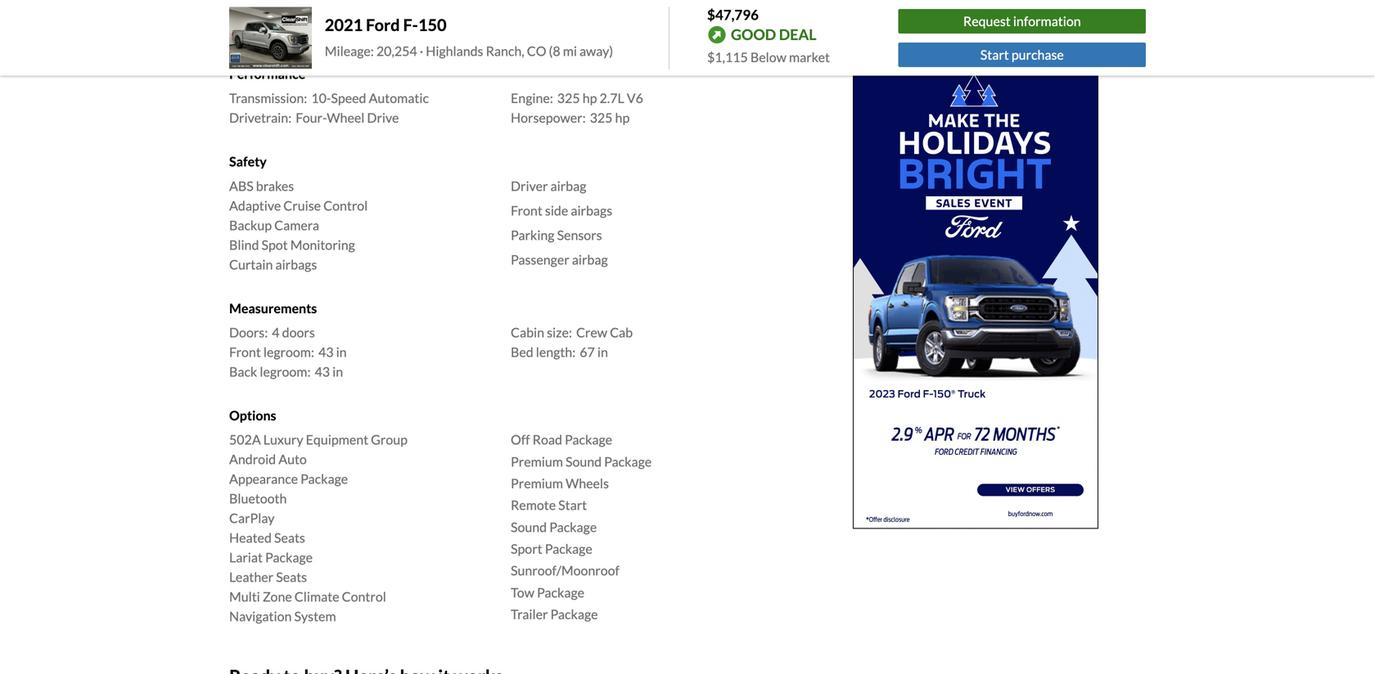 Task type: vqa. For each thing, say whether or not it's contained in the screenshot.
Kia
no



Task type: locate. For each thing, give the bounding box(es) containing it.
premium up remote
[[511, 476, 563, 492]]

front down driver
[[511, 203, 543, 219]]

start down wheels
[[559, 498, 587, 514]]

0 horizontal spatial airbags
[[276, 257, 317, 273]]

control
[[324, 198, 368, 214], [342, 589, 386, 605]]

cabin size: crew cab bed length: 67 in
[[511, 325, 633, 360]]

drive
[[367, 110, 399, 126]]

front
[[511, 203, 543, 219], [229, 344, 261, 360]]

seats right heated
[[274, 530, 305, 546]]

heated
[[229, 530, 272, 546]]

sound up sport
[[511, 520, 547, 536]]

0 horizontal spatial front
[[229, 344, 261, 360]]

1 vertical spatial 325
[[590, 110, 613, 126]]

20,254
[[377, 43, 417, 59]]

0 horizontal spatial mpg
[[347, 22, 377, 38]]

gas right "combined" in the top left of the page
[[291, 2, 310, 18]]

start inside button
[[981, 47, 1010, 62]]

0 vertical spatial mpg
[[386, 2, 416, 18]]

1 horizontal spatial hp
[[616, 110, 630, 126]]

lariat
[[229, 550, 263, 566]]

1 horizontal spatial airbags
[[571, 203, 613, 219]]

airbags down spot
[[276, 257, 317, 273]]

hp left 2.7l
[[583, 90, 597, 106]]

doors
[[282, 325, 315, 341]]

1 premium from the top
[[511, 454, 563, 470]]

bed
[[511, 344, 534, 360]]

legroom: down 4
[[260, 364, 311, 380]]

parking sensors
[[511, 227, 602, 243]]

0 vertical spatial premium
[[511, 454, 563, 470]]

mileage: up 18
[[313, 2, 360, 18]]

in inside cabin size: crew cab bed length: 67 in
[[598, 344, 608, 360]]

premium down road
[[511, 454, 563, 470]]

v6
[[627, 90, 644, 106]]

request
[[964, 13, 1011, 29]]

67
[[580, 344, 595, 360]]

horsepower:
[[511, 110, 586, 126]]

1 vertical spatial airbags
[[276, 257, 317, 273]]

engine: 325 hp 2.7l v6 horsepower: 325 hp
[[511, 90, 644, 126]]

0 vertical spatial sound
[[566, 454, 602, 470]]

2021 ford f-150 image
[[229, 7, 312, 69]]

hp down 2.7l
[[616, 110, 630, 126]]

city
[[229, 22, 253, 38]]

seats up zone
[[276, 570, 307, 586]]

0 vertical spatial control
[[324, 198, 368, 214]]

road
[[533, 432, 563, 448]]

gas down "combined" in the top left of the page
[[256, 22, 275, 38]]

package
[[565, 432, 613, 448], [605, 454, 652, 470], [301, 471, 348, 487], [550, 520, 597, 536], [545, 541, 593, 557], [265, 550, 313, 566], [537, 585, 585, 601], [551, 607, 598, 623]]

20
[[369, 2, 384, 18]]

1 vertical spatial seats
[[276, 570, 307, 586]]

transmission:
[[229, 90, 307, 106]]

airbag for passenger airbag
[[572, 252, 608, 268]]

0 vertical spatial 43
[[319, 344, 334, 360]]

0 vertical spatial hp
[[583, 90, 597, 106]]

mpg up mileage:
[[347, 22, 377, 38]]

highlands
[[426, 43, 484, 59]]

1 vertical spatial premium
[[511, 476, 563, 492]]

curtain
[[229, 257, 273, 273]]

size:
[[547, 325, 572, 341]]

150
[[418, 15, 447, 35]]

1 horizontal spatial start
[[981, 47, 1010, 62]]

brakes
[[256, 178, 294, 194]]

control inside 502a luxury equipment group android auto appearance package bluetooth carplay heated seats lariat package leather seats multi zone climate control navigation system
[[342, 589, 386, 605]]

0 horizontal spatial sound
[[511, 520, 547, 536]]

0 vertical spatial gas
[[291, 2, 310, 18]]

mileage:
[[313, 2, 360, 18], [277, 22, 325, 38]]

sport
[[511, 541, 543, 557]]

1 vertical spatial front
[[229, 344, 261, 360]]

control inside abs brakes adaptive cruise control backup camera blind spot monitoring curtain airbags
[[324, 198, 368, 214]]

system
[[294, 609, 336, 625]]

1 vertical spatial mpg
[[347, 22, 377, 38]]

airbag for driver airbag
[[551, 178, 587, 194]]

f-
[[403, 15, 418, 35]]

airbag down the sensors
[[572, 252, 608, 268]]

start
[[981, 47, 1010, 62], [559, 498, 587, 514]]

2 premium from the top
[[511, 476, 563, 492]]

0 vertical spatial airbag
[[551, 178, 587, 194]]

325 down 2.7l
[[590, 110, 613, 126]]

0 vertical spatial front
[[511, 203, 543, 219]]

0 horizontal spatial 325
[[558, 90, 580, 106]]

control right climate
[[342, 589, 386, 605]]

passenger
[[511, 252, 570, 268]]

mileage: left 18
[[277, 22, 325, 38]]

measurements
[[229, 300, 317, 316]]

2021 ford f-150 mileage: 20,254 · highlands ranch, co (8 mi away)
[[325, 15, 614, 59]]

0 vertical spatial airbags
[[571, 203, 613, 219]]

passenger airbag
[[511, 252, 608, 268]]

front up back
[[229, 344, 261, 360]]

airbags up the sensors
[[571, 203, 613, 219]]

502a luxury equipment group android auto appearance package bluetooth carplay heated seats lariat package leather seats multi zone climate control navigation system
[[229, 432, 408, 625]]

502a
[[229, 432, 261, 448]]

driver
[[511, 178, 548, 194]]

1 vertical spatial gas
[[256, 22, 275, 38]]

start down 'request'
[[981, 47, 1010, 62]]

control right cruise
[[324, 198, 368, 214]]

1 vertical spatial mileage:
[[277, 22, 325, 38]]

sound
[[566, 454, 602, 470], [511, 520, 547, 536]]

mpg right 20
[[386, 2, 416, 18]]

0 horizontal spatial start
[[559, 498, 587, 514]]

2.7l
[[600, 90, 625, 106]]

1 vertical spatial 43
[[315, 364, 330, 380]]

airbags inside abs brakes adaptive cruise control backup camera blind spot monitoring curtain airbags
[[276, 257, 317, 273]]

0 vertical spatial legroom:
[[264, 344, 314, 360]]

hp
[[583, 90, 597, 106], [616, 110, 630, 126]]

leather
[[229, 570, 274, 586]]

1 horizontal spatial 325
[[590, 110, 613, 126]]

information
[[1014, 13, 1082, 29]]

zone
[[263, 589, 292, 605]]

legroom: down doors at the left of page
[[264, 344, 314, 360]]

driver airbag
[[511, 178, 587, 194]]

premium
[[511, 454, 563, 470], [511, 476, 563, 492]]

chevron left image
[[927, 0, 937, 17]]

legroom:
[[264, 344, 314, 360], [260, 364, 311, 380]]

1 horizontal spatial front
[[511, 203, 543, 219]]

parking
[[511, 227, 555, 243]]

good
[[731, 26, 777, 44]]

gas
[[291, 2, 310, 18], [256, 22, 275, 38]]

request information
[[964, 13, 1082, 29]]

1 vertical spatial start
[[559, 498, 587, 514]]

navigation
[[229, 609, 292, 625]]

sound up wheels
[[566, 454, 602, 470]]

1 vertical spatial control
[[342, 589, 386, 605]]

auto
[[279, 452, 307, 468]]

group
[[371, 432, 408, 448]]

back
[[229, 364, 257, 380]]

airbags
[[571, 203, 613, 219], [276, 257, 317, 273]]

325 up horsepower:
[[558, 90, 580, 106]]

airbag up 'front side airbags'
[[551, 178, 587, 194]]

0 horizontal spatial gas
[[256, 22, 275, 38]]

below
[[751, 49, 787, 65]]

0 vertical spatial 325
[[558, 90, 580, 106]]

0 vertical spatial start
[[981, 47, 1010, 62]]

1 vertical spatial airbag
[[572, 252, 608, 268]]

0 vertical spatial mileage:
[[313, 2, 360, 18]]

multi
[[229, 589, 260, 605]]



Task type: describe. For each thing, give the bounding box(es) containing it.
good deal
[[731, 26, 817, 44]]

equipment
[[306, 432, 369, 448]]

doors: 4 doors front legroom: 43 in back legroom: 43 in
[[229, 325, 347, 380]]

trailer
[[511, 607, 548, 623]]

sensors
[[557, 227, 602, 243]]

abs brakes adaptive cruise control backup camera blind spot monitoring curtain airbags
[[229, 178, 368, 273]]

length:
[[536, 344, 576, 360]]

·
[[420, 43, 424, 59]]

co
[[527, 43, 547, 59]]

wheel
[[327, 110, 365, 126]]

ranch,
[[486, 43, 525, 59]]

off road package premium sound package premium wheels remote start sound package sport package sunroof/moonroof tow package trailer package
[[511, 432, 652, 623]]

appearance
[[229, 471, 298, 487]]

0 vertical spatial seats
[[274, 530, 305, 546]]

chevron right image
[[1016, 0, 1025, 17]]

$1,115 below market
[[708, 49, 830, 65]]

mileage:
[[325, 43, 374, 59]]

start purchase
[[981, 47, 1065, 62]]

cabin
[[511, 325, 545, 341]]

$47,796
[[708, 6, 759, 23]]

climate
[[295, 589, 340, 605]]

away)
[[580, 43, 614, 59]]

abs
[[229, 178, 254, 194]]

transmission: 10-speed automatic drivetrain: four-wheel drive
[[229, 90, 429, 126]]

adaptive
[[229, 198, 281, 214]]

ford
[[366, 15, 400, 35]]

front side airbags
[[511, 203, 613, 219]]

spot
[[262, 237, 288, 253]]

10-
[[311, 90, 331, 106]]

luxury
[[264, 432, 303, 448]]

off
[[511, 432, 530, 448]]

automatic
[[369, 90, 429, 106]]

combined gas mileage: 20 mpg city gas mileage: 18 mpg
[[229, 2, 416, 38]]

speed
[[331, 90, 366, 106]]

remote
[[511, 498, 556, 514]]

18
[[329, 22, 344, 38]]

2021
[[325, 15, 363, 35]]

1 vertical spatial hp
[[616, 110, 630, 126]]

mi
[[563, 43, 577, 59]]

0 horizontal spatial hp
[[583, 90, 597, 106]]

front inside doors: 4 doors front legroom: 43 in back legroom: 43 in
[[229, 344, 261, 360]]

combined
[[229, 2, 289, 18]]

start purchase button
[[899, 42, 1147, 67]]

blind
[[229, 237, 259, 253]]

1 horizontal spatial sound
[[566, 454, 602, 470]]

1 vertical spatial legroom:
[[260, 364, 311, 380]]

1 horizontal spatial gas
[[291, 2, 310, 18]]

safety
[[229, 154, 267, 170]]

side
[[545, 203, 569, 219]]

four-
[[296, 110, 327, 126]]

4
[[272, 325, 280, 341]]

market
[[790, 49, 830, 65]]

start inside off road package premium sound package premium wheels remote start sound package sport package sunroof/moonroof tow package trailer package
[[559, 498, 587, 514]]

$1,115
[[708, 49, 748, 65]]

drivetrain:
[[229, 110, 292, 126]]

1 vertical spatial sound
[[511, 520, 547, 536]]

tow
[[511, 585, 535, 601]]

cruise
[[284, 198, 321, 214]]

performance
[[229, 66, 306, 82]]

purchase
[[1012, 47, 1065, 62]]

monitoring
[[291, 237, 355, 253]]

options
[[229, 408, 276, 424]]

engine:
[[511, 90, 553, 106]]

backup
[[229, 217, 272, 233]]

sunroof/moonroof
[[511, 563, 620, 579]]

request information button
[[899, 9, 1147, 33]]

1 horizontal spatial mpg
[[386, 2, 416, 18]]

camera
[[274, 217, 319, 233]]

advertisement region
[[853, 38, 1099, 530]]

android
[[229, 452, 276, 468]]

doors:
[[229, 325, 268, 341]]

deal
[[779, 26, 817, 44]]

(8
[[549, 43, 561, 59]]

wheels
[[566, 476, 609, 492]]

crew
[[577, 325, 608, 341]]



